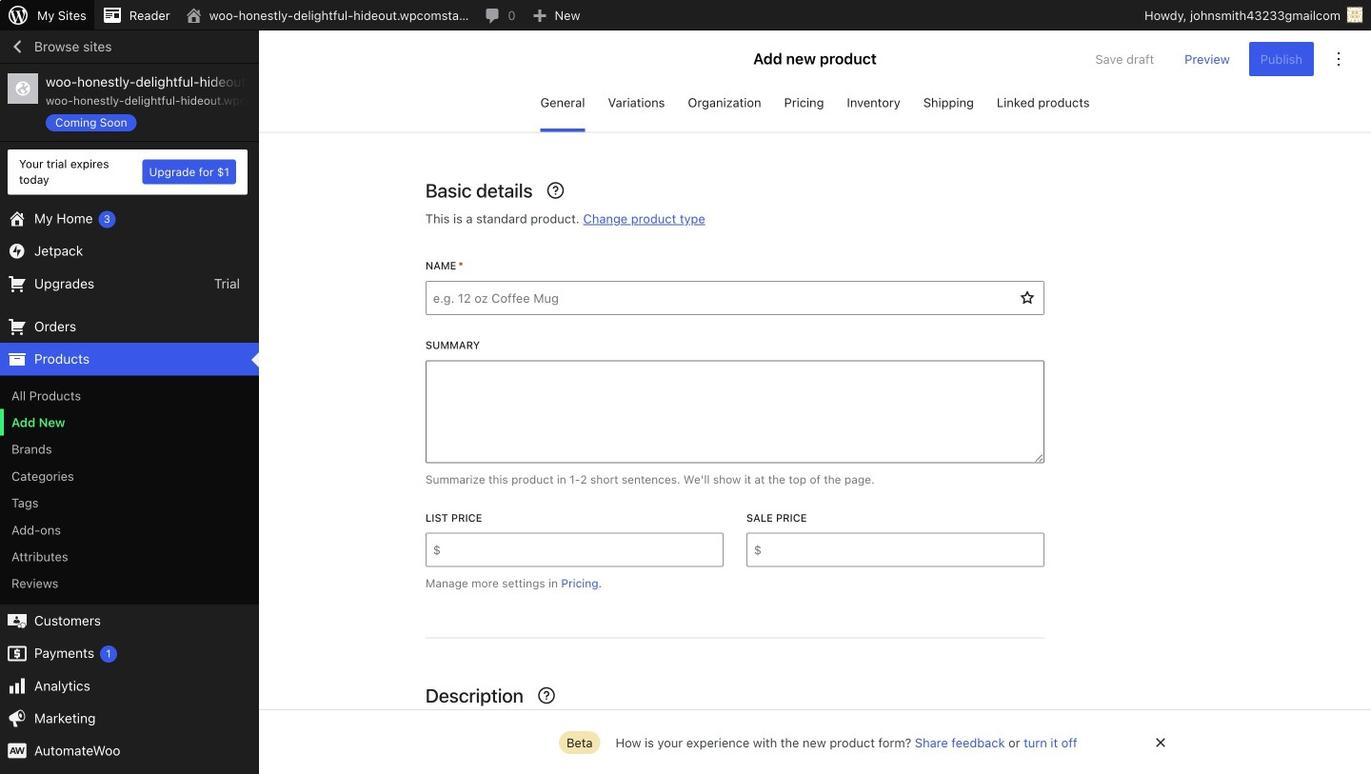 Task type: describe. For each thing, give the bounding box(es) containing it.
e.g. 12 oz Coffee Mug field
[[426, 281, 1011, 315]]

toolbar navigation
[[0, 0, 1372, 34]]

block: product details section description document
[[426, 210, 1045, 228]]

block: columns document
[[426, 511, 1045, 592]]

hide this message image
[[1150, 732, 1173, 754]]

view helper text image
[[535, 685, 558, 707]]

main menu navigation
[[0, 30, 259, 774]]

2 block: product section document from the top
[[426, 685, 1045, 774]]

1 block: product section document from the top
[[426, 179, 1045, 639]]

options image
[[1328, 48, 1351, 70]]

product editor top bar. region
[[259, 30, 1372, 132]]



Task type: vqa. For each thing, say whether or not it's contained in the screenshot.
Choose which charts to display icon
no



Task type: locate. For each thing, give the bounding box(es) containing it.
1 vertical spatial block: product section document
[[426, 685, 1045, 774]]

view helper text image
[[544, 179, 567, 202]]

block: product section document
[[426, 179, 1045, 639], [426, 685, 1045, 774]]

mark as featured image
[[1016, 287, 1039, 309]]

None field
[[441, 533, 724, 567], [762, 533, 1045, 567], [441, 533, 724, 567], [762, 533, 1045, 567]]

None text field
[[426, 738, 1045, 774]]

None text field
[[426, 360, 1045, 463]]

0 vertical spatial block: product section document
[[426, 179, 1045, 639]]

tab list
[[259, 88, 1372, 132]]



